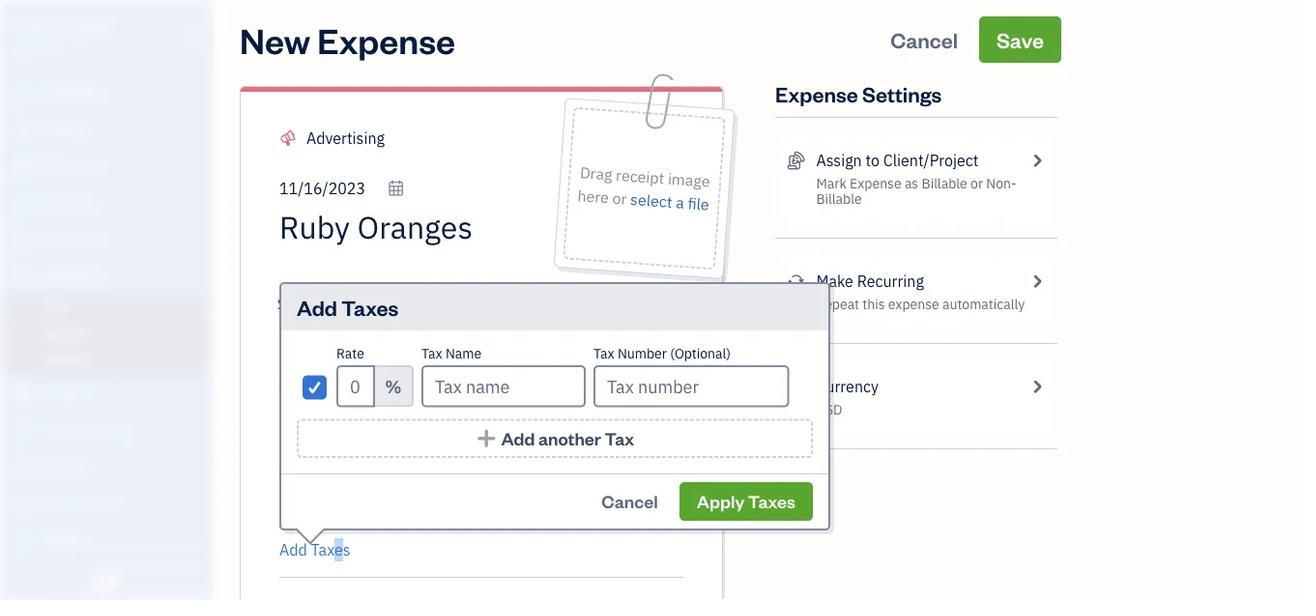 Task type: locate. For each thing, give the bounding box(es) containing it.
Category text field
[[307, 127, 472, 150]]

taxes inside button
[[749, 490, 796, 513]]

or
[[971, 175, 984, 192], [612, 188, 628, 209]]

cancel
[[891, 26, 959, 53], [602, 490, 658, 513]]

1 vertical spatial add taxes
[[280, 540, 351, 561]]

cancel button down another
[[585, 483, 676, 521]]

or right the here
[[612, 188, 628, 209]]

tax
[[422, 345, 443, 363], [594, 345, 615, 363], [605, 428, 635, 450]]

2 chevronright image from the top
[[1029, 270, 1047, 293]]

cancel down add another tax
[[602, 490, 658, 513]]

expense image
[[13, 268, 36, 287]]

add inside the 'add another tax' button
[[501, 428, 535, 450]]

expense
[[318, 16, 456, 62], [776, 80, 859, 107], [850, 175, 902, 192]]

0 horizontal spatial cancel button
[[585, 483, 676, 521]]

receipt
[[616, 165, 665, 189]]

billable
[[922, 175, 968, 192], [817, 190, 863, 208]]

cancel up settings
[[891, 26, 959, 53]]

add taxes
[[297, 294, 399, 321], [280, 540, 351, 561]]

name
[[446, 345, 482, 363]]

refresh image
[[787, 270, 805, 293]]

1 vertical spatial cancel button
[[585, 483, 676, 521]]

1 vertical spatial taxes
[[749, 490, 796, 513]]

number
[[618, 345, 667, 363]]

taxes
[[342, 294, 399, 321], [749, 490, 796, 513], [311, 540, 351, 561]]

expense inside mark expense as billable or non- billable
[[850, 175, 902, 192]]

1 horizontal spatial or
[[971, 175, 984, 192]]

this
[[863, 296, 886, 313]]

0 vertical spatial cancel button
[[874, 16, 976, 63]]

apply
[[697, 490, 745, 513]]

1 horizontal spatial cancel
[[891, 26, 959, 53]]

tax for tax number (optional)
[[594, 345, 615, 363]]

rate
[[337, 345, 365, 363]]

owner
[[15, 39, 51, 54]]

expense
[[889, 296, 940, 313]]

to
[[866, 150, 880, 171]]

2 vertical spatial add
[[280, 540, 307, 561]]

timer image
[[13, 422, 36, 441]]

tax for tax name
[[422, 345, 443, 363]]

cancel for save
[[891, 26, 959, 53]]

cancel button up settings
[[874, 16, 976, 63]]

Merchant text field
[[280, 208, 544, 247]]

currency
[[817, 377, 879, 397]]

tax left the number
[[594, 345, 615, 363]]

recurring
[[858, 271, 925, 292]]

0 horizontal spatial cancel
[[602, 490, 658, 513]]

file
[[687, 193, 710, 215]]

1 vertical spatial add
[[501, 428, 535, 450]]

0 horizontal spatial or
[[612, 188, 628, 209]]

tax left name
[[422, 345, 443, 363]]

select a file button
[[630, 188, 710, 216]]

Tax number text field
[[594, 366, 790, 408]]

client/project
[[884, 150, 979, 171]]

billable down assign
[[817, 190, 863, 208]]

expense for new expense
[[318, 16, 456, 62]]

save button
[[980, 16, 1062, 63]]

ruby
[[15, 17, 52, 37]]

2 vertical spatial expense
[[850, 175, 902, 192]]

cancel button
[[874, 16, 976, 63], [585, 483, 676, 521]]

1 vertical spatial cancel
[[602, 490, 658, 513]]

apply taxes
[[697, 490, 796, 513]]

mark
[[817, 175, 847, 192]]

add
[[297, 294, 338, 321], [501, 428, 535, 450], [280, 540, 307, 561]]

Description text field
[[270, 293, 674, 525]]

plus image
[[476, 429, 498, 449]]

Tax name text field
[[422, 366, 586, 408]]

1 vertical spatial chevronright image
[[1029, 270, 1047, 293]]

0 vertical spatial taxes
[[342, 294, 399, 321]]

currencyandlanguage image
[[787, 375, 805, 399]]

0 vertical spatial expense
[[318, 16, 456, 62]]

tax right another
[[605, 428, 635, 450]]

save
[[997, 26, 1045, 53]]

expense for mark expense as billable or non- billable
[[850, 175, 902, 192]]

mark expense as billable or non- billable
[[817, 175, 1017, 208]]

invoice image
[[13, 194, 36, 214]]

0 vertical spatial chevronright image
[[1029, 149, 1047, 172]]

chevronright image
[[1029, 375, 1047, 399]]

chevronright image
[[1029, 149, 1047, 172], [1029, 270, 1047, 293]]

or for drag receipt image here or
[[612, 188, 628, 209]]

or left non-
[[971, 175, 984, 192]]

cancel button for apply taxes
[[585, 483, 676, 521]]

Tax Rate (Percentage) text field
[[337, 366, 375, 408]]

tax inside the 'add another tax' button
[[605, 428, 635, 450]]

1 chevronright image from the top
[[1029, 149, 1047, 172]]

make recurring
[[817, 271, 925, 292]]

2 vertical spatial taxes
[[311, 540, 351, 561]]

repeat
[[817, 296, 860, 313]]

taxes inside dropdown button
[[311, 540, 351, 561]]

or inside drag receipt image here or
[[612, 188, 628, 209]]

0 vertical spatial cancel
[[891, 26, 959, 53]]

ruby oranges owner
[[15, 17, 114, 54]]

1 horizontal spatial cancel button
[[874, 16, 976, 63]]

chart image
[[13, 495, 36, 515]]

billable down client/project
[[922, 175, 968, 192]]

repeat this expense automatically
[[817, 296, 1025, 313]]

or inside mark expense as billable or non- billable
[[971, 175, 984, 192]]

chevronright image for make recurring
[[1029, 270, 1047, 293]]



Task type: vqa. For each thing, say whether or not it's contained in the screenshot.
Add inside the dropdown button
yes



Task type: describe. For each thing, give the bounding box(es) containing it.
here
[[577, 185, 610, 208]]

Amount (USD) text field
[[581, 594, 684, 601]]

image
[[668, 169, 711, 192]]

0 vertical spatial add
[[297, 294, 338, 321]]

expense settings
[[776, 80, 942, 107]]

new expense
[[240, 16, 456, 62]]

tax name
[[422, 345, 482, 363]]

drag receipt image here or
[[577, 162, 711, 209]]

add taxes button
[[280, 539, 351, 562]]

assign
[[817, 150, 863, 171]]

payment image
[[13, 231, 36, 251]]

select
[[630, 189, 673, 212]]

or for mark expense as billable or non- billable
[[971, 175, 984, 192]]

expensesrebilling image
[[787, 149, 805, 172]]

freshbooks image
[[91, 570, 122, 593]]

select a file
[[630, 189, 710, 215]]

oranges
[[55, 17, 114, 37]]

(optional)
[[671, 345, 731, 363]]

apply taxes button
[[680, 483, 813, 521]]

1 horizontal spatial billable
[[922, 175, 968, 192]]

chevronright image for assign to client/project
[[1029, 149, 1047, 172]]

make
[[817, 271, 854, 292]]

project image
[[13, 385, 36, 404]]

another
[[539, 428, 602, 450]]

add inside add taxes dropdown button
[[280, 540, 307, 561]]

client image
[[13, 121, 36, 140]]

0 vertical spatial add taxes
[[297, 294, 399, 321]]

cancel for apply taxes
[[602, 490, 658, 513]]

dashboard image
[[13, 84, 36, 104]]

new
[[240, 16, 311, 62]]

drag
[[580, 162, 613, 185]]

report image
[[13, 532, 36, 551]]

main element
[[0, 0, 261, 601]]

add another tax button
[[297, 419, 813, 458]]

settings
[[863, 80, 942, 107]]

cancel button for save
[[874, 16, 976, 63]]

estimate image
[[13, 158, 36, 177]]

0 horizontal spatial billable
[[817, 190, 863, 208]]

as
[[905, 175, 919, 192]]

usd
[[817, 401, 843, 419]]

1 vertical spatial expense
[[776, 80, 859, 107]]

non-
[[987, 175, 1017, 192]]

assign to client/project
[[817, 150, 979, 171]]

check image
[[306, 378, 324, 397]]

tax number (optional)
[[594, 345, 731, 363]]

Date in MM/DD/YYYY format text field
[[280, 178, 405, 199]]

automatically
[[943, 296, 1025, 313]]

add another tax
[[501, 428, 635, 450]]

money image
[[13, 458, 36, 478]]

a
[[676, 192, 685, 213]]



